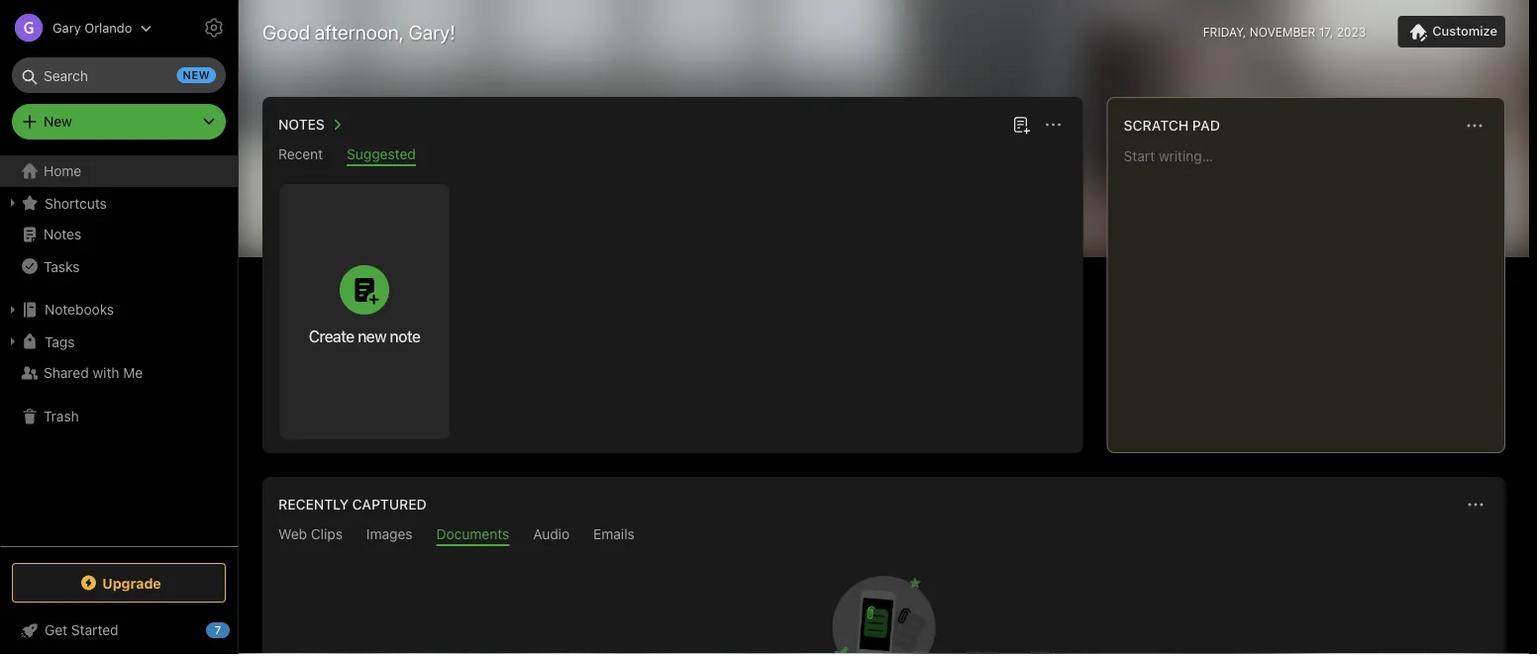 Task type: locate. For each thing, give the bounding box(es) containing it.
notes link
[[0, 219, 237, 251]]

notebooks
[[45, 302, 114, 318]]

tab list containing web clips
[[266, 526, 1502, 547]]

1 tab list from the top
[[266, 146, 1079, 166]]

emails
[[593, 526, 635, 543]]

click to collapse image
[[230, 618, 245, 642]]

17,
[[1319, 25, 1333, 39]]

suggested tab panel
[[262, 166, 1083, 454]]

tree
[[0, 156, 238, 546]]

Search text field
[[26, 57, 212, 93]]

1 horizontal spatial new
[[358, 327, 386, 346]]

settings image
[[202, 16, 226, 40]]

home
[[44, 163, 81, 179]]

More actions field
[[1040, 111, 1067, 139], [1461, 112, 1489, 140], [1462, 491, 1490, 519]]

tags
[[45, 334, 75, 350]]

with
[[93, 365, 119, 381]]

1 vertical spatial new
[[358, 327, 386, 346]]

recent
[[278, 146, 323, 162]]

2 tab list from the top
[[266, 526, 1502, 547]]

tab list containing recent
[[266, 146, 1079, 166]]

note
[[390, 327, 420, 346]]

tasks button
[[0, 251, 237, 282]]

notes up recent
[[278, 116, 325, 133]]

documents
[[436, 526, 509, 543]]

more actions image
[[1464, 493, 1488, 517]]

notes up tasks
[[44, 226, 81, 243]]

tab list
[[266, 146, 1079, 166], [266, 526, 1502, 547]]

shared with me
[[44, 365, 143, 381]]

tree containing home
[[0, 156, 238, 546]]

get
[[45, 622, 67, 639]]

gary
[[52, 20, 81, 35]]

0 horizontal spatial notes
[[44, 226, 81, 243]]

0 vertical spatial new
[[183, 69, 210, 82]]

tags button
[[0, 326, 237, 358]]

recently captured
[[278, 497, 427, 513]]

more actions image
[[1042, 113, 1065, 137], [1463, 114, 1487, 138]]

0 vertical spatial notes
[[278, 116, 325, 133]]

new down the settings icon
[[183, 69, 210, 82]]

november
[[1250, 25, 1316, 39]]

notes
[[278, 116, 325, 133], [44, 226, 81, 243]]

afternoon,
[[315, 20, 404, 43]]

suggested
[[347, 146, 416, 162]]

1 vertical spatial tab list
[[266, 526, 1502, 547]]

gary orlando
[[52, 20, 132, 35]]

1 horizontal spatial more actions image
[[1463, 114, 1487, 138]]

1 horizontal spatial notes
[[278, 116, 325, 133]]

0 horizontal spatial new
[[183, 69, 210, 82]]

get started
[[45, 622, 118, 639]]

more actions field for recently captured
[[1462, 491, 1490, 519]]

7
[[215, 624, 221, 637]]

scratch pad button
[[1120, 114, 1220, 138]]

web clips
[[278, 526, 343, 543]]

emails tab
[[593, 526, 635, 547]]

1 vertical spatial notes
[[44, 226, 81, 243]]

new left note
[[358, 327, 386, 346]]

friday, november 17, 2023
[[1203, 25, 1366, 39]]

images tab
[[366, 526, 413, 547]]

scratch
[[1124, 117, 1189, 134]]

tasks
[[44, 258, 80, 275]]

new
[[183, 69, 210, 82], [358, 327, 386, 346]]

more actions image inside field
[[1463, 114, 1487, 138]]

suggested tab
[[347, 146, 416, 166]]

0 vertical spatial tab list
[[266, 146, 1079, 166]]

recently
[[278, 497, 349, 513]]



Task type: vqa. For each thing, say whether or not it's contained in the screenshot.
Friday,
yes



Task type: describe. For each thing, give the bounding box(es) containing it.
audio
[[533, 526, 570, 543]]

web
[[278, 526, 307, 543]]

notes inside tree
[[44, 226, 81, 243]]

expand tags image
[[5, 334, 21, 350]]

customize button
[[1398, 16, 1505, 48]]

good
[[262, 20, 310, 43]]

2023
[[1337, 25, 1366, 39]]

new inside search field
[[183, 69, 210, 82]]

documents tab
[[436, 526, 509, 547]]

shared
[[44, 365, 89, 381]]

notes inside button
[[278, 116, 325, 133]]

new
[[44, 113, 72, 130]]

new search field
[[26, 57, 216, 93]]

scratch pad
[[1124, 117, 1220, 134]]

new button
[[12, 104, 226, 140]]

recent tab
[[278, 146, 323, 166]]

0 horizontal spatial more actions image
[[1042, 113, 1065, 137]]

upgrade button
[[12, 564, 226, 603]]

expand notebooks image
[[5, 302, 21, 318]]

notes button
[[274, 113, 348, 137]]

create new note
[[309, 327, 420, 346]]

tab list for notes
[[266, 146, 1079, 166]]

trash
[[44, 409, 79, 425]]

Start writing… text field
[[1124, 148, 1503, 437]]

web clips tab
[[278, 526, 343, 547]]

trash link
[[0, 401, 237, 433]]

captured
[[352, 497, 427, 513]]

Account field
[[0, 8, 152, 48]]

shared with me link
[[0, 358, 237, 389]]

documents tab panel
[[262, 547, 1505, 655]]

Help and Learning task checklist field
[[0, 615, 238, 647]]

clips
[[311, 526, 343, 543]]

images
[[366, 526, 413, 543]]

shortcuts
[[45, 195, 107, 211]]

notebooks link
[[0, 294, 237, 326]]

shortcuts button
[[0, 187, 237, 219]]

pad
[[1192, 117, 1220, 134]]

gary!
[[409, 20, 455, 43]]

create
[[309, 327, 354, 346]]

me
[[123, 365, 143, 381]]

new inside "button"
[[358, 327, 386, 346]]

more actions field for scratch pad
[[1461, 112, 1489, 140]]

friday,
[[1203, 25, 1246, 39]]

create new note button
[[279, 184, 450, 440]]

orlando
[[84, 20, 132, 35]]

audio tab
[[533, 526, 570, 547]]

upgrade
[[102, 575, 161, 592]]

home link
[[0, 156, 238, 187]]

recently captured button
[[274, 493, 427, 517]]

good afternoon, gary!
[[262, 20, 455, 43]]

started
[[71, 622, 118, 639]]

customize
[[1432, 23, 1498, 38]]

tab list for recently captured
[[266, 526, 1502, 547]]



